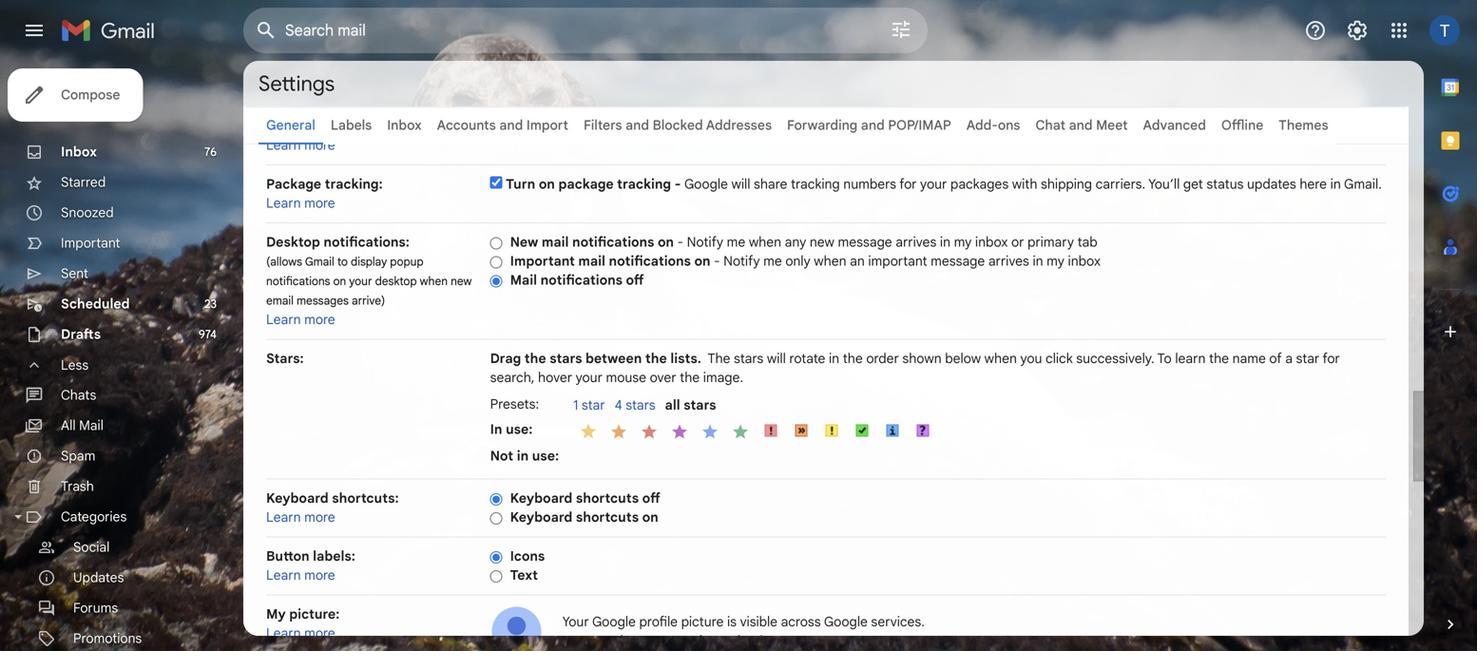 Task type: locate. For each thing, give the bounding box(es) containing it.
gmail.
[[1344, 176, 1382, 193]]

1
[[573, 397, 578, 414]]

shortcuts down the keyboard shortcuts off
[[576, 509, 639, 526]]

name
[[1233, 350, 1266, 367]]

mail inside navigation
[[79, 417, 104, 434]]

the
[[708, 350, 731, 367]]

2 vertical spatial me
[[791, 633, 810, 649]]

more down picture:
[[304, 625, 335, 642]]

1 and from the left
[[499, 117, 523, 134]]

learn more link down picture:
[[266, 625, 335, 642]]

when
[[749, 234, 781, 250], [814, 253, 847, 270], [420, 274, 448, 289], [985, 350, 1017, 367]]

compose
[[61, 87, 120, 103]]

mouse
[[606, 369, 646, 386]]

keyboard for keyboard shortcuts on
[[510, 509, 573, 526]]

0 horizontal spatial inbox link
[[61, 144, 97, 160]]

and left pop/imap
[[861, 117, 885, 134]]

0 vertical spatial inbox link
[[387, 117, 422, 134]]

forwarding
[[787, 117, 858, 134]]

stars right the at bottom left
[[734, 350, 764, 367]]

0 horizontal spatial star
[[582, 397, 605, 414]]

5 more from the top
[[304, 567, 335, 584]]

1 horizontal spatial tracking
[[791, 176, 840, 193]]

numbers
[[843, 176, 896, 193]]

tab list
[[1424, 61, 1477, 583]]

inbox
[[387, 117, 422, 134], [61, 144, 97, 160]]

learn down package
[[266, 195, 301, 212]]

promotions link
[[73, 630, 142, 647]]

off up keyboard shortcuts on
[[642, 490, 660, 507]]

on inside desktop notifications: (allows gmail to display popup notifications on your desktop when new email messages arrive) learn more
[[333, 274, 346, 289]]

more inside desktop notifications: (allows gmail to display popup notifications on your desktop when new email messages arrive) learn more
[[304, 311, 335, 328]]

mail right mail notifications off option at left
[[510, 272, 537, 289]]

0 vertical spatial shortcuts
[[576, 490, 639, 507]]

1 vertical spatial will
[[767, 350, 786, 367]]

1 horizontal spatial important
[[510, 253, 575, 270]]

76
[[204, 145, 217, 159]]

1 vertical spatial mail
[[578, 253, 606, 270]]

0 horizontal spatial important
[[61, 235, 120, 251]]

and for chat
[[1069, 117, 1093, 134]]

in right here
[[1331, 176, 1341, 193]]

learn down email
[[266, 311, 301, 328]]

will left share
[[731, 176, 750, 193]]

chat and meet link
[[1036, 117, 1128, 134]]

advanced link
[[1143, 117, 1206, 134]]

learn down general
[[266, 137, 301, 154]]

tracking
[[617, 176, 671, 193], [791, 176, 840, 193]]

1 horizontal spatial arrives
[[989, 253, 1029, 270]]

shortcuts for off
[[576, 490, 639, 507]]

0 horizontal spatial google
[[592, 614, 636, 630]]

when down popup
[[420, 274, 448, 289]]

0 horizontal spatial will
[[731, 176, 750, 193]]

1 horizontal spatial inbox link
[[387, 117, 422, 134]]

me for only
[[763, 253, 782, 270]]

off for keyboard shortcuts off
[[642, 490, 660, 507]]

star right a
[[1296, 350, 1320, 367]]

learn for keyboard
[[266, 509, 301, 526]]

arrives down or
[[989, 253, 1029, 270]]

1 vertical spatial notify
[[724, 253, 760, 270]]

Text radio
[[490, 569, 503, 584]]

more inside button labels: learn more
[[304, 567, 335, 584]]

4 learn more link from the top
[[266, 509, 335, 526]]

picture
[[681, 614, 724, 630], [692, 633, 734, 649]]

0 horizontal spatial mail
[[542, 234, 569, 250]]

here
[[1300, 176, 1327, 193]]

1 vertical spatial picture
[[692, 633, 734, 649]]

off for mail notifications off
[[626, 272, 644, 289]]

keyboard up icons
[[510, 509, 573, 526]]

1 vertical spatial me
[[763, 253, 782, 270]]

learn inside my picture: learn more
[[266, 625, 301, 642]]

0 vertical spatial inbox
[[975, 234, 1008, 250]]

2 horizontal spatial me
[[791, 633, 810, 649]]

1 vertical spatial mail
[[79, 417, 104, 434]]

1 vertical spatial inbox
[[61, 144, 97, 160]]

me for when
[[727, 234, 746, 250]]

star right 1
[[582, 397, 605, 414]]

off up between
[[626, 272, 644, 289]]

will
[[731, 176, 750, 193], [767, 350, 786, 367]]

the
[[525, 350, 546, 367], [645, 350, 667, 367], [843, 350, 863, 367], [1209, 350, 1229, 367], [680, 369, 700, 386]]

more down labels:
[[304, 567, 335, 584]]

0 horizontal spatial tracking
[[617, 176, 671, 193]]

learn more link down general link
[[266, 137, 335, 154]]

image.
[[703, 369, 743, 386]]

your down drag the stars between the lists.
[[576, 369, 603, 386]]

None checkbox
[[490, 176, 503, 189]]

important
[[868, 253, 927, 270]]

1 horizontal spatial star
[[1296, 350, 1320, 367]]

0 horizontal spatial my
[[954, 234, 972, 250]]

keyboard for keyboard shortcuts: learn more
[[266, 490, 329, 507]]

any
[[785, 234, 806, 250]]

0 vertical spatial new
[[810, 234, 835, 250]]

3 learn from the top
[[266, 311, 301, 328]]

in down primary
[[1033, 253, 1043, 270]]

tracking right package
[[617, 176, 671, 193]]

when left the 'you'
[[985, 350, 1017, 367]]

2 learn from the top
[[266, 195, 301, 212]]

gmail image
[[61, 11, 164, 49]]

more for picture:
[[304, 625, 335, 642]]

1 vertical spatial -
[[677, 234, 684, 250]]

inbox link up starred
[[61, 144, 97, 160]]

1 vertical spatial my
[[1047, 253, 1065, 270]]

1 vertical spatial important
[[510, 253, 575, 270]]

1 vertical spatial arrives
[[989, 253, 1029, 270]]

learn more link down 'button'
[[266, 567, 335, 584]]

1 more from the top
[[304, 137, 335, 154]]

1 horizontal spatial mail
[[578, 253, 606, 270]]

the up over
[[645, 350, 667, 367]]

0 vertical spatial me
[[727, 234, 746, 250]]

learn
[[266, 137, 301, 154], [266, 195, 301, 212], [266, 311, 301, 328], [266, 509, 301, 526], [266, 567, 301, 584], [266, 625, 301, 642]]

0 horizontal spatial mail
[[79, 417, 104, 434]]

learn more link
[[266, 137, 335, 154], [266, 195, 335, 212], [266, 311, 335, 328], [266, 509, 335, 526], [266, 567, 335, 584], [266, 625, 335, 642]]

notify
[[687, 234, 723, 250], [724, 253, 760, 270]]

2 tracking from the left
[[791, 176, 840, 193]]

mail right the all
[[79, 417, 104, 434]]

2 shortcuts from the top
[[576, 509, 639, 526]]

shortcuts
[[576, 490, 639, 507], [576, 509, 639, 526]]

0 horizontal spatial inbox
[[61, 144, 97, 160]]

1 horizontal spatial for
[[1323, 350, 1340, 367]]

keyboard
[[266, 490, 329, 507], [510, 490, 573, 507], [510, 509, 573, 526]]

over
[[650, 369, 676, 386]]

forwarding and pop/imap
[[787, 117, 951, 134]]

1 horizontal spatial will
[[767, 350, 786, 367]]

2 horizontal spatial google
[[824, 614, 868, 630]]

learn more link up 'button'
[[266, 509, 335, 526]]

0 vertical spatial -
[[675, 176, 681, 193]]

learn more link down email
[[266, 311, 335, 328]]

0 horizontal spatial new
[[451, 274, 472, 289]]

more inside the keyboard shortcuts: learn more
[[304, 509, 335, 526]]

0 vertical spatial arrives
[[896, 234, 937, 250]]

4
[[615, 397, 622, 414]]

learn down 'button'
[[266, 567, 301, 584]]

message up an
[[838, 234, 892, 250]]

will left rotate
[[767, 350, 786, 367]]

in down visible
[[738, 633, 748, 649]]

- for desktop notifications:
[[714, 253, 720, 270]]

inbox up starred
[[61, 144, 97, 160]]

6 learn from the top
[[266, 625, 301, 642]]

5 learn from the top
[[266, 567, 301, 584]]

1 horizontal spatial me
[[763, 253, 782, 270]]

important
[[61, 235, 120, 251], [510, 253, 575, 270]]

1 vertical spatial shortcuts
[[576, 509, 639, 526]]

notifications
[[572, 234, 654, 250], [609, 253, 691, 270], [541, 272, 623, 289], [266, 274, 330, 289]]

0 vertical spatial off
[[626, 272, 644, 289]]

picture:
[[289, 606, 340, 623]]

labels
[[331, 117, 372, 134]]

3 and from the left
[[861, 117, 885, 134]]

0 vertical spatial star
[[1296, 350, 1320, 367]]

meet
[[1096, 117, 1128, 134]]

keyboard for keyboard shortcuts off
[[510, 490, 573, 507]]

your down the profile
[[661, 633, 688, 649]]

inbox down tab
[[1068, 253, 1101, 270]]

important down the new
[[510, 253, 575, 270]]

more down package
[[304, 195, 335, 212]]

4 more from the top
[[304, 509, 335, 526]]

google
[[684, 176, 728, 193], [592, 614, 636, 630], [824, 614, 868, 630]]

star
[[1296, 350, 1320, 367], [582, 397, 605, 414]]

your google profile picture is visible across google services. you can change your picture in about me .
[[562, 614, 925, 649]]

1 vertical spatial star
[[582, 397, 605, 414]]

3 more from the top
[[304, 311, 335, 328]]

important down snoozed link
[[61, 235, 120, 251]]

picture down is on the left bottom
[[692, 633, 734, 649]]

all
[[665, 397, 680, 414]]

learn inside the keyboard shortcuts: learn more
[[266, 509, 301, 526]]

learn more link down package
[[266, 195, 335, 212]]

the down lists.
[[680, 369, 700, 386]]

2 learn more link from the top
[[266, 195, 335, 212]]

0 vertical spatial notify
[[687, 234, 723, 250]]

learn down my
[[266, 625, 301, 642]]

0 horizontal spatial message
[[838, 234, 892, 250]]

filters
[[584, 117, 622, 134]]

1 horizontal spatial inbox
[[1068, 253, 1101, 270]]

google right across
[[824, 614, 868, 630]]

1 vertical spatial new
[[451, 274, 472, 289]]

on
[[539, 176, 555, 193], [658, 234, 674, 250], [694, 253, 711, 270], [333, 274, 346, 289], [642, 509, 659, 526]]

me down across
[[791, 633, 810, 649]]

more down messages
[[304, 311, 335, 328]]

when left any
[[749, 234, 781, 250]]

picture left is on the left bottom
[[681, 614, 724, 630]]

6 more from the top
[[304, 625, 335, 642]]

trash link
[[61, 478, 94, 495]]

main menu image
[[23, 19, 46, 42]]

carriers.
[[1096, 176, 1146, 193]]

-
[[675, 176, 681, 193], [677, 234, 684, 250], [714, 253, 720, 270]]

you'll
[[1148, 176, 1180, 193]]

me left only
[[763, 253, 782, 270]]

inbox left or
[[975, 234, 1008, 250]]

learn up 'button'
[[266, 509, 301, 526]]

order
[[866, 350, 899, 367]]

use: down in use: at bottom
[[532, 448, 559, 464]]

my
[[954, 234, 972, 250], [1047, 253, 1065, 270]]

starred
[[61, 174, 106, 191]]

2 more from the top
[[304, 195, 335, 212]]

6 learn more link from the top
[[266, 625, 335, 642]]

learn for button
[[266, 567, 301, 584]]

0 vertical spatial mail
[[542, 234, 569, 250]]

1 horizontal spatial google
[[684, 176, 728, 193]]

more up labels:
[[304, 509, 335, 526]]

1 learn from the top
[[266, 137, 301, 154]]

your inside desktop notifications: (allows gmail to display popup notifications on your desktop when new email messages arrive) learn more
[[349, 274, 372, 289]]

for right a
[[1323, 350, 1340, 367]]

import
[[526, 117, 568, 134]]

starred link
[[61, 174, 106, 191]]

more inside package tracking: learn more
[[304, 195, 335, 212]]

974
[[199, 327, 217, 342]]

1 vertical spatial off
[[642, 490, 660, 507]]

Important mail notifications on radio
[[490, 255, 503, 269]]

learn inside button labels: learn more
[[266, 567, 301, 584]]

updates
[[73, 569, 124, 586]]

mail for important
[[578, 253, 606, 270]]

0 vertical spatial will
[[731, 176, 750, 193]]

shortcuts up keyboard shortcuts on
[[576, 490, 639, 507]]

tab
[[1078, 234, 1098, 250]]

me inside the 'your google profile picture is visible across google services. you can change your picture in about me .'
[[791, 633, 810, 649]]

in use:
[[490, 421, 533, 438]]

navigation
[[0, 61, 243, 651]]

forwarding and pop/imap link
[[787, 117, 951, 134]]

button labels: learn more
[[266, 548, 355, 584]]

notifications:
[[324, 234, 410, 250]]

more for tracking:
[[304, 195, 335, 212]]

not
[[490, 448, 513, 464]]

1 vertical spatial for
[[1323, 350, 1340, 367]]

your up arrive)
[[349, 274, 372, 289]]

and right chat
[[1069, 117, 1093, 134]]

and left import
[[499, 117, 523, 134]]

and right the filters
[[626, 117, 649, 134]]

important inside navigation
[[61, 235, 120, 251]]

my down primary
[[1047, 253, 1065, 270]]

new up important mail notifications on - notify me only when an important message arrives in my inbox
[[810, 234, 835, 250]]

more down general
[[304, 137, 335, 154]]

tracking right share
[[791, 176, 840, 193]]

shipping
[[1041, 176, 1092, 193]]

4 and from the left
[[1069, 117, 1093, 134]]

5 learn more link from the top
[[266, 567, 335, 584]]

new
[[810, 234, 835, 250], [451, 274, 472, 289]]

0 vertical spatial important
[[61, 235, 120, 251]]

arrives up important
[[896, 234, 937, 250]]

keyboard right keyboard shortcuts off radio
[[510, 490, 573, 507]]

mail right the new
[[542, 234, 569, 250]]

or
[[1012, 234, 1024, 250]]

new left mail notifications off option at left
[[451, 274, 472, 289]]

your left packages
[[920, 176, 947, 193]]

2 and from the left
[[626, 117, 649, 134]]

me left any
[[727, 234, 746, 250]]

1 vertical spatial inbox
[[1068, 253, 1101, 270]]

keyboard inside the keyboard shortcuts: learn more
[[266, 490, 329, 507]]

snoozed link
[[61, 204, 114, 221]]

support image
[[1304, 19, 1327, 42]]

learn inside package tracking: learn more
[[266, 195, 301, 212]]

for right numbers
[[900, 176, 917, 193]]

new inside desktop notifications: (allows gmail to display popup notifications on your desktop when new email messages arrive) learn more
[[451, 274, 472, 289]]

navigation containing compose
[[0, 61, 243, 651]]

0 horizontal spatial for
[[900, 176, 917, 193]]

my left or
[[954, 234, 972, 250]]

shortcuts for on
[[576, 509, 639, 526]]

less button
[[0, 350, 228, 380]]

Search mail text field
[[285, 21, 837, 40]]

gmail
[[305, 255, 334, 269]]

stars up hover
[[550, 350, 582, 367]]

1 horizontal spatial message
[[931, 253, 985, 270]]

learn more link for keyboard
[[266, 509, 335, 526]]

keyboard up 'button'
[[266, 490, 329, 507]]

the right "learn"
[[1209, 350, 1229, 367]]

learn inside desktop notifications: (allows gmail to display popup notifications on your desktop when new email messages arrive) learn more
[[266, 311, 301, 328]]

inbox link right labels link
[[387, 117, 422, 134]]

spam
[[61, 448, 95, 464]]

stars
[[550, 350, 582, 367], [734, 350, 764, 367], [626, 397, 655, 414], [684, 397, 716, 414]]

in right rotate
[[829, 350, 840, 367]]

categories
[[61, 509, 127, 525]]

inbox right labels link
[[387, 117, 422, 134]]

message right important
[[931, 253, 985, 270]]

0 vertical spatial inbox
[[387, 117, 422, 134]]

google up "can" at the left bottom of the page
[[592, 614, 636, 630]]

notify left any
[[687, 234, 723, 250]]

inbox
[[975, 234, 1008, 250], [1068, 253, 1101, 270]]

1 shortcuts from the top
[[576, 490, 639, 507]]

4 learn from the top
[[266, 509, 301, 526]]

notify left only
[[724, 253, 760, 270]]

important for important mail notifications on - notify me only when an important message arrives in my inbox
[[510, 253, 575, 270]]

with
[[1012, 176, 1038, 193]]

for
[[900, 176, 917, 193], [1323, 350, 1340, 367]]

advanced search options image
[[882, 10, 920, 48]]

1 horizontal spatial mail
[[510, 272, 537, 289]]

more inside my picture: learn more
[[304, 625, 335, 642]]

use: right in
[[506, 421, 533, 438]]

in
[[490, 421, 502, 438]]

google left share
[[684, 176, 728, 193]]

picture image
[[490, 605, 543, 651]]

mail up mail notifications off
[[578, 253, 606, 270]]

2 vertical spatial -
[[714, 253, 720, 270]]

0 horizontal spatial me
[[727, 234, 746, 250]]

None search field
[[243, 8, 928, 53]]



Task type: describe. For each thing, give the bounding box(es) containing it.
below
[[945, 350, 981, 367]]

0 vertical spatial mail
[[510, 272, 537, 289]]

chats link
[[61, 387, 96, 404]]

new
[[510, 234, 538, 250]]

Keyboard shortcuts off radio
[[490, 492, 503, 507]]

display
[[351, 255, 387, 269]]

themes
[[1279, 117, 1329, 134]]

learn for my
[[266, 625, 301, 642]]

labels:
[[313, 548, 355, 565]]

desktop notifications: (allows gmail to display popup notifications on your desktop when new email messages arrive) learn more
[[266, 234, 472, 328]]

1 horizontal spatial inbox
[[387, 117, 422, 134]]

settings
[[259, 70, 335, 97]]

about
[[751, 633, 788, 649]]

4 stars link
[[615, 397, 665, 415]]

forums link
[[73, 600, 118, 616]]

0 horizontal spatial inbox
[[975, 234, 1008, 250]]

messages
[[297, 294, 349, 308]]

keyboard shortcuts: learn more
[[266, 490, 399, 526]]

0 vertical spatial message
[[838, 234, 892, 250]]

and for filters
[[626, 117, 649, 134]]

scheduled
[[61, 296, 130, 312]]

learn more link for package
[[266, 195, 335, 212]]

the up hover
[[525, 350, 546, 367]]

0 vertical spatial use:
[[506, 421, 533, 438]]

stars:
[[266, 350, 304, 367]]

when inside desktop notifications: (allows gmail to display popup notifications on your desktop when new email messages arrive) learn more
[[420, 274, 448, 289]]

stars right 4
[[626, 397, 655, 414]]

1 horizontal spatial new
[[810, 234, 835, 250]]

lists.
[[671, 350, 701, 367]]

click
[[1046, 350, 1073, 367]]

general link
[[266, 117, 315, 134]]

important link
[[61, 235, 120, 251]]

forums
[[73, 600, 118, 616]]

shown
[[903, 350, 942, 367]]

status
[[1207, 176, 1244, 193]]

mail for new
[[542, 234, 569, 250]]

promotions
[[73, 630, 142, 647]]

rotate
[[789, 350, 826, 367]]

advanced
[[1143, 117, 1206, 134]]

to
[[337, 255, 348, 269]]

shortcuts:
[[332, 490, 399, 507]]

sent link
[[61, 265, 88, 282]]

compose button
[[8, 68, 143, 122]]

turn on package tracking - google will share tracking numbers for your packages with shipping carriers. you'll get status updates here in gmail.
[[506, 176, 1382, 193]]

desktop
[[375, 274, 417, 289]]

not in use:
[[490, 448, 559, 464]]

the left "order"
[[843, 350, 863, 367]]

important for important
[[61, 235, 120, 251]]

in right 'not'
[[517, 448, 529, 464]]

23
[[205, 297, 217, 311]]

will inside the stars will rotate in the order shown below when you click successively. to learn the name of a star for search, hover your mouse over the image.
[[767, 350, 786, 367]]

1 horizontal spatial my
[[1047, 253, 1065, 270]]

desktop
[[266, 234, 320, 250]]

my picture: learn more
[[266, 606, 340, 642]]

search,
[[490, 369, 535, 386]]

.
[[810, 633, 814, 649]]

sent
[[61, 265, 88, 282]]

chats
[[61, 387, 96, 404]]

icons
[[510, 548, 545, 565]]

more for labels:
[[304, 567, 335, 584]]

text
[[510, 567, 538, 584]]

accounts and import link
[[437, 117, 568, 134]]

1 star link
[[573, 397, 615, 415]]

my
[[266, 606, 286, 623]]

ons
[[998, 117, 1020, 134]]

0 vertical spatial picture
[[681, 614, 724, 630]]

1 learn more link from the top
[[266, 137, 335, 154]]

Mail notifications off radio
[[490, 274, 503, 288]]

New mail notifications on radio
[[490, 236, 503, 250]]

drafts link
[[61, 326, 101, 343]]

notifications inside desktop notifications: (allows gmail to display popup notifications on your desktop when new email messages arrive) learn more
[[266, 274, 330, 289]]

keyboard shortcuts on
[[510, 509, 659, 526]]

in down 'turn on package tracking - google will share tracking numbers for your packages with shipping carriers. you'll get status updates here in gmail.' at the top
[[940, 234, 951, 250]]

the stars will rotate in the order shown below when you click successively. to learn the name of a star for search, hover your mouse over the image.
[[490, 350, 1340, 386]]

learn more link for my
[[266, 625, 335, 642]]

1 vertical spatial use:
[[532, 448, 559, 464]]

package
[[558, 176, 614, 193]]

learn
[[1175, 350, 1206, 367]]

can
[[587, 633, 610, 649]]

learn for package
[[266, 195, 301, 212]]

accounts and import
[[437, 117, 568, 134]]

learn more
[[266, 137, 335, 154]]

in inside the stars will rotate in the order shown below when you click successively. to learn the name of a star for search, hover your mouse over the image.
[[829, 350, 840, 367]]

new mail notifications on - notify me when any new message arrives in my inbox or primary tab
[[510, 234, 1098, 250]]

popup
[[390, 255, 424, 269]]

between
[[586, 350, 642, 367]]

0 vertical spatial my
[[954, 234, 972, 250]]

accounts
[[437, 117, 496, 134]]

trash
[[61, 478, 94, 495]]

is
[[727, 614, 737, 630]]

and for accounts
[[499, 117, 523, 134]]

1 vertical spatial inbox link
[[61, 144, 97, 160]]

for inside the stars will rotate in the order shown below when you click successively. to learn the name of a star for search, hover your mouse over the image.
[[1323, 350, 1340, 367]]

notify for notify me only when an important message arrives in my inbox
[[724, 253, 760, 270]]

when left an
[[814, 253, 847, 270]]

star inside the stars will rotate in the order shown below when you click successively. to learn the name of a star for search, hover your mouse over the image.
[[1296, 350, 1320, 367]]

search mail image
[[249, 13, 283, 48]]

successively.
[[1076, 350, 1155, 367]]

primary
[[1028, 234, 1074, 250]]

about me link
[[751, 633, 810, 649]]

notify for notify me when any new message arrives in my inbox or primary tab
[[687, 234, 723, 250]]

tracking:
[[325, 176, 383, 193]]

1 tracking from the left
[[617, 176, 671, 193]]

general
[[266, 117, 315, 134]]

inbox inside navigation
[[61, 144, 97, 160]]

all
[[61, 417, 76, 434]]

in inside the 'your google profile picture is visible across google services. you can change your picture in about me .'
[[738, 633, 748, 649]]

your inside the stars will rotate in the order shown below when you click successively. to learn the name of a star for search, hover your mouse over the image.
[[576, 369, 603, 386]]

0 horizontal spatial arrives
[[896, 234, 937, 250]]

across
[[781, 614, 821, 630]]

less
[[61, 357, 89, 373]]

turn
[[506, 176, 535, 193]]

updates link
[[73, 569, 124, 586]]

0 vertical spatial for
[[900, 176, 917, 193]]

hover
[[538, 369, 572, 386]]

themes link
[[1279, 117, 1329, 134]]

3 learn more link from the top
[[266, 311, 335, 328]]

settings image
[[1346, 19, 1369, 42]]

1 vertical spatial message
[[931, 253, 985, 270]]

package
[[266, 176, 321, 193]]

package tracking: learn more
[[266, 176, 383, 212]]

Icons radio
[[490, 550, 503, 565]]

learn more link for button
[[266, 567, 335, 584]]

stars inside the stars will rotate in the order shown below when you click successively. to learn the name of a star for search, hover your mouse over the image.
[[734, 350, 764, 367]]

and for forwarding
[[861, 117, 885, 134]]

button
[[266, 548, 310, 565]]

a
[[1285, 350, 1293, 367]]

to
[[1158, 350, 1172, 367]]

more for shortcuts:
[[304, 509, 335, 526]]

- for settings
[[675, 176, 681, 193]]

drag the stars between the lists.
[[490, 350, 701, 367]]

your inside the 'your google profile picture is visible across google services. you can change your picture in about me .'
[[661, 633, 688, 649]]

arrive)
[[352, 294, 385, 308]]

presets:
[[490, 396, 539, 413]]

stars right all
[[684, 397, 716, 414]]

change
[[613, 633, 658, 649]]

Keyboard shortcuts on radio
[[490, 511, 503, 526]]

pop/imap
[[888, 117, 951, 134]]

when inside the stars will rotate in the order shown below when you click successively. to learn the name of a star for search, hover your mouse over the image.
[[985, 350, 1017, 367]]

your
[[562, 614, 589, 630]]

you
[[1020, 350, 1042, 367]]



Task type: vqa. For each thing, say whether or not it's contained in the screenshot.
the topmost Notify
yes



